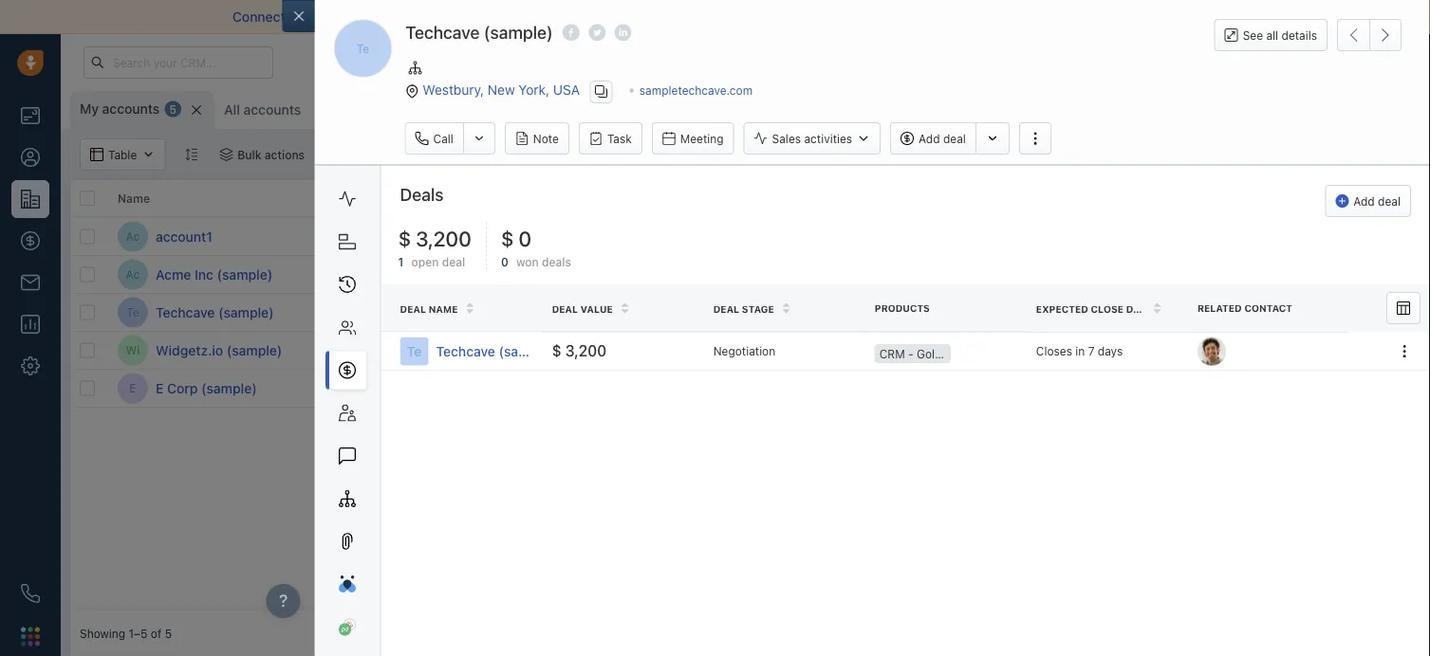 Task type: describe. For each thing, give the bounding box(es) containing it.
+ click to add for sampletechcave.com
[[1077, 306, 1151, 319]]

to right 7
[[1117, 344, 1127, 357]]

0 vertical spatial deal
[[944, 132, 966, 145]]

grid containing account1
[[70, 178, 1421, 611]]

days for due in 2 days
[[1066, 344, 1091, 357]]

closes
[[1037, 345, 1073, 358]]

⌘ o
[[563, 103, 586, 117]]

e for e corp (sample)
[[156, 381, 164, 396]]

deliverability
[[443, 9, 523, 25]]

dialog containing $ 3,200
[[282, 0, 1431, 657]]

press space to select this row. row containing widgetz.io (sample)
[[70, 332, 355, 370]]

filter
[[359, 148, 385, 161]]

account1
[[156, 229, 213, 244]]

see all details button
[[1215, 19, 1328, 51]]

task
[[969, 306, 992, 319]]

sales activities
[[772, 132, 853, 145]]

start
[[1114, 9, 1144, 25]]

0 vertical spatial add
[[561, 230, 581, 243]]

1 horizontal spatial of
[[674, 9, 687, 25]]

inc
[[195, 267, 214, 282]]

0 vertical spatial + click to add
[[507, 230, 581, 243]]

open
[[412, 256, 439, 269]]

0 vertical spatial add deal button
[[891, 122, 976, 155]]

+ right products
[[934, 306, 941, 319]]

my territory accounts
[[320, 102, 455, 118]]

so you don't have to start from scratch.
[[984, 9, 1231, 25]]

smith for sampletechcave.com
[[844, 306, 875, 319]]

3,200 for $ 3,200
[[566, 342, 607, 360]]

o
[[577, 103, 586, 117]]

te button
[[334, 19, 393, 78]]

to left start
[[1098, 9, 1111, 25]]

deal inside $ 3,200 1 open deal
[[442, 256, 465, 269]]

name
[[429, 304, 458, 315]]

corp
[[167, 381, 198, 396]]

won
[[516, 256, 539, 269]]

negotiation
[[714, 345, 776, 358]]

call button
[[405, 122, 463, 155]]

to up deals on the top left of page
[[547, 230, 558, 243]]

(sample) right inc
[[217, 267, 273, 282]]

(sample) down deal value
[[499, 344, 555, 359]]

te for techcave (sample) link to the left
[[126, 306, 139, 319]]

connect your mailbox to improve deliverability and enable 2-way sync of email conversations.
[[233, 9, 819, 25]]

related contacts
[[365, 192, 459, 205]]

2 horizontal spatial $
[[552, 342, 562, 360]]

my accounts link
[[80, 100, 160, 119]]

linkedin circled image
[[615, 22, 632, 42]]

phone image
[[21, 585, 40, 604]]

2 horizontal spatial accounts
[[398, 102, 455, 118]]

john for widgetz.io
[[815, 344, 841, 357]]

$ 3,200
[[552, 342, 607, 360]]

e corp (sample) link
[[156, 379, 257, 398]]

⌘
[[563, 103, 574, 117]]

add for sampletechcave.com
[[1131, 306, 1151, 319]]

+ left 7
[[1077, 344, 1084, 357]]

press space to select this row. row containing e corp (sample)
[[70, 370, 355, 408]]

add for widgetz.io
[[1131, 344, 1151, 357]]

click for sampletechcave.com
[[1087, 306, 1113, 319]]

name
[[118, 192, 150, 205]]

19266520001 link
[[1219, 303, 1294, 323]]

container_wx8msf4aqz5i3rn1 image inside bulk actions button
[[220, 148, 233, 161]]

sampletechcave.com link inside the press space to select this row. row
[[507, 306, 620, 319]]

john smith for sampletechcave.com
[[815, 306, 875, 319]]

1 vertical spatial techcave (sample) link
[[436, 342, 555, 361]]

connect your mailbox link
[[233, 9, 373, 25]]

$ for $ 3,200
[[398, 226, 411, 250]]

1 inside button
[[350, 148, 356, 161]]

mailbox
[[320, 9, 369, 25]]

bulk
[[238, 148, 262, 161]]

$ 0 0 won deals
[[501, 226, 572, 269]]

deal value
[[552, 304, 613, 315]]

freshworks switcher image
[[21, 628, 40, 647]]

westbury, new york, usa link
[[423, 82, 580, 98]]

widgetz.io
[[507, 344, 562, 357]]

your
[[289, 9, 317, 25]]

days for closes in 7 days
[[1098, 345, 1123, 358]]

close
[[1091, 304, 1124, 315]]

5036153947
[[1219, 342, 1288, 355]]

sales
[[772, 132, 801, 145]]

name row
[[70, 180, 355, 218]]

task button
[[579, 122, 643, 155]]

+ up sampleacme.com "link"
[[507, 230, 514, 243]]

showing 1–5 of 5
[[80, 627, 172, 641]]

way
[[613, 9, 638, 25]]

2
[[1056, 344, 1063, 357]]

widgetz.io (sample)
[[156, 343, 282, 358]]

westbury, new york, usa
[[423, 82, 580, 98]]

date
[[1127, 304, 1152, 315]]

widgetz.io (sample) link
[[156, 341, 282, 360]]

in for due
[[1043, 344, 1053, 357]]

westbury,
[[423, 82, 484, 98]]

connect
[[233, 9, 286, 25]]

showing
[[80, 627, 125, 641]]

bulk actions button
[[207, 139, 317, 171]]

send email image
[[1243, 55, 1256, 71]]

meeting
[[680, 132, 724, 145]]

due in 2 days
[[1020, 344, 1091, 357]]

widgetz.io
[[156, 343, 223, 358]]

activities
[[805, 132, 853, 145]]

see all details
[[1243, 28, 1318, 42]]

s image
[[366, 298, 396, 328]]

acme inc (sample) link
[[156, 265, 273, 284]]

$ 3,200 1 open deal
[[398, 226, 472, 269]]

l image
[[366, 260, 396, 290]]

email
[[690, 9, 724, 25]]

actions
[[265, 148, 305, 161]]

techcave for bottom techcave (sample) link
[[436, 344, 496, 359]]

press space to select this row. row containing 5036153947
[[355, 332, 1421, 370]]

meeting button
[[652, 122, 734, 155]]

0 horizontal spatial techcave (sample) link
[[156, 303, 274, 322]]

deal stage
[[714, 304, 775, 315]]

(sample) down widgetz.io (sample) link
[[201, 381, 257, 396]]

new
[[488, 82, 515, 98]]

acme
[[156, 267, 191, 282]]

e for e
[[129, 382, 136, 395]]

2-
[[599, 9, 613, 25]]

0 vertical spatial techcave (sample)
[[406, 22, 553, 42]]

my for my accounts 5
[[80, 101, 99, 117]]

territory
[[343, 102, 394, 118]]

related for related contacts
[[365, 192, 407, 205]]

call
[[433, 132, 454, 145]]

2 j image from the top
[[366, 374, 396, 404]]

1 inside $ 3,200 1 open deal
[[398, 256, 404, 269]]

press space to select this row. row containing 19266520001
[[355, 294, 1421, 332]]

related for related contact
[[1198, 303, 1242, 314]]



Task type: vqa. For each thing, say whether or not it's contained in the screenshot.
Commit
no



Task type: locate. For each thing, give the bounding box(es) containing it.
j image
[[366, 336, 396, 366], [366, 374, 396, 404]]

techcave
[[406, 22, 480, 42], [156, 305, 215, 320], [436, 344, 496, 359]]

and
[[526, 9, 550, 25]]

1 deal from the left
[[400, 304, 426, 315]]

to right mailbox
[[373, 9, 385, 25]]

techcave up westbury,
[[406, 22, 480, 42]]

add right close
[[1131, 306, 1151, 319]]

all accounts button
[[215, 91, 311, 129], [224, 102, 301, 118]]

1 horizontal spatial days
[[1098, 345, 1123, 358]]

stage
[[742, 304, 775, 315]]

to up closes in 7 days
[[1117, 306, 1127, 319]]

(sample) up widgetz.io (sample)
[[218, 305, 274, 320]]

task
[[608, 132, 632, 145]]

1 horizontal spatial 0
[[519, 226, 532, 250]]

john for sampletechcave.com
[[815, 306, 841, 319]]

click up won
[[517, 230, 544, 243]]

press space to select this row. row containing acme inc (sample)
[[70, 256, 355, 294]]

to
[[373, 9, 385, 25], [1098, 9, 1111, 25], [547, 230, 558, 243], [1117, 306, 1127, 319], [1117, 344, 1127, 357]]

1 vertical spatial smith
[[844, 344, 875, 357]]

+ click to add up deals on the top left of page
[[507, 230, 581, 243]]

0 vertical spatial ac
[[126, 230, 140, 243]]

0 vertical spatial j image
[[366, 336, 396, 366]]

so
[[984, 9, 999, 25]]

2 smith from the top
[[844, 344, 875, 357]]

1 horizontal spatial e
[[156, 381, 164, 396]]

press space to select this row. row containing techcave (sample)
[[70, 294, 355, 332]]

0 horizontal spatial sampletechcave.com
[[507, 306, 620, 319]]

deal for deal stage
[[714, 304, 740, 315]]

5 down search your crm... 'text field' on the top of page
[[169, 102, 177, 116]]

1 vertical spatial te
[[126, 306, 139, 319]]

1 horizontal spatial techcave (sample) link
[[436, 342, 555, 361]]

related contact
[[1198, 303, 1293, 314]]

1 vertical spatial sampletechcave.com link
[[507, 306, 620, 319]]

my accounts 5
[[80, 101, 177, 117]]

(sample) left facebook circled image
[[484, 22, 553, 42]]

0 vertical spatial sampletechcave.com link
[[640, 84, 753, 97]]

2 horizontal spatial deal
[[1379, 194, 1401, 208]]

row group
[[70, 218, 355, 408], [355, 218, 1421, 408]]

2 deal from the left
[[552, 304, 578, 315]]

0 horizontal spatial accounts
[[102, 101, 160, 117]]

press space to select this row. row
[[70, 218, 355, 256], [355, 218, 1421, 256], [70, 256, 355, 294], [355, 256, 1421, 294], [70, 294, 355, 332], [355, 294, 1421, 332], [70, 332, 355, 370], [355, 332, 1421, 370], [70, 370, 355, 408], [355, 370, 1421, 408]]

all
[[1267, 28, 1279, 42]]

sampleacme.com
[[507, 268, 601, 281]]

smith
[[844, 306, 875, 319], [844, 344, 875, 357]]

techcave (sample) for techcave (sample) link to the left
[[156, 305, 274, 320]]

close image
[[1402, 12, 1412, 22]]

press space to select this row. row containing + click to add
[[355, 218, 1421, 256]]

+ left close
[[1077, 306, 1084, 319]]

1 right container_wx8msf4aqz5i3rn1 icon
[[350, 148, 356, 161]]

you
[[1002, 9, 1025, 25]]

improve
[[389, 9, 439, 25]]

accounts right the all
[[244, 102, 301, 118]]

deal for deal name
[[400, 304, 426, 315]]

expected close date
[[1037, 304, 1152, 315]]

$ down related contacts
[[398, 226, 411, 250]]

2 vertical spatial + click to add
[[1077, 344, 1151, 357]]

1 vertical spatial add
[[1354, 194, 1375, 208]]

0 vertical spatial of
[[674, 9, 687, 25]]

0 vertical spatial john smith
[[815, 306, 875, 319]]

container_wx8msf4aqz5i3rn1 image
[[220, 148, 233, 161], [934, 344, 948, 357]]

related
[[365, 192, 407, 205], [1198, 303, 1242, 314]]

techcave (sample) link
[[156, 303, 274, 322], [436, 342, 555, 361]]

$ inside $ 0 0 won deals
[[501, 226, 514, 250]]

john right stage
[[815, 306, 841, 319]]

0 horizontal spatial sampletechcave.com link
[[507, 306, 620, 319]]

contacts
[[410, 192, 459, 205]]

twitter circled image
[[589, 22, 606, 42]]

te down mailbox
[[357, 42, 370, 55]]

0 vertical spatial techcave
[[406, 22, 480, 42]]

2 vertical spatial click
[[1087, 344, 1113, 357]]

sampletechcave.com link
[[640, 84, 753, 97], [507, 306, 620, 319]]

usa
[[553, 82, 580, 98]]

ac for acme inc (sample)
[[126, 268, 140, 281]]

1 horizontal spatial add
[[945, 306, 966, 319]]

2 horizontal spatial deal
[[714, 304, 740, 315]]

grid
[[70, 178, 1421, 611]]

container_wx8msf4aqz5i3rn1 image down + add task
[[934, 344, 948, 357]]

1 vertical spatial add deal button
[[1326, 185, 1412, 217]]

0 vertical spatial related
[[365, 192, 407, 205]]

$ inside $ 3,200 1 open deal
[[398, 226, 411, 250]]

1 vertical spatial of
[[151, 627, 162, 641]]

2 john from the top
[[815, 344, 841, 357]]

sampletechcave.com inside the press space to select this row. row
[[507, 306, 620, 319]]

2 vertical spatial techcave (sample)
[[436, 344, 555, 359]]

0 vertical spatial click
[[517, 230, 544, 243]]

days right 7
[[1098, 345, 1123, 358]]

1 horizontal spatial 3,200
[[566, 342, 607, 360]]

j image inside the press space to select this row. row
[[366, 336, 396, 366]]

techcave (sample) link up widgetz.io (sample)
[[156, 303, 274, 322]]

value
[[581, 304, 613, 315]]

0 horizontal spatial 3,200
[[416, 226, 472, 250]]

e left corp
[[156, 381, 164, 396]]

press space to select this row. row containing sampleacme.com
[[355, 256, 1421, 294]]

my for my territory accounts
[[320, 102, 339, 118]]

1 horizontal spatial add deal button
[[1326, 185, 1412, 217]]

deals
[[400, 184, 444, 204]]

days
[[1066, 344, 1091, 357], [1098, 345, 1123, 358]]

days inside dialog
[[1098, 345, 1123, 358]]

due
[[1020, 344, 1040, 357]]

deal left name in the top of the page
[[400, 304, 426, 315]]

2 vertical spatial deal
[[442, 256, 465, 269]]

1 row group from the left
[[70, 218, 355, 408]]

in for closes
[[1076, 345, 1085, 358]]

contact
[[1245, 303, 1293, 314]]

1 vertical spatial deal
[[1379, 194, 1401, 208]]

click
[[517, 230, 544, 243], [1087, 306, 1113, 319], [1087, 344, 1113, 357]]

note
[[533, 132, 559, 145]]

deal
[[400, 304, 426, 315], [552, 304, 578, 315], [714, 304, 740, 315]]

sampletechcave.com link down sampleacme.com
[[507, 306, 620, 319]]

3,200
[[416, 226, 472, 250], [566, 342, 607, 360]]

5 right 1–5
[[165, 627, 172, 641]]

1 vertical spatial john smith
[[815, 344, 875, 357]]

e corp (sample)
[[156, 381, 257, 396]]

1 horizontal spatial my
[[320, 102, 339, 118]]

john right negotiation
[[815, 344, 841, 357]]

in left 2
[[1043, 344, 1053, 357]]

deal
[[944, 132, 966, 145], [1379, 194, 1401, 208], [442, 256, 465, 269]]

$ for $ 0
[[501, 226, 514, 250]]

0 horizontal spatial add deal button
[[891, 122, 976, 155]]

related left contact
[[1198, 303, 1242, 314]]

in
[[1043, 344, 1053, 357], [1076, 345, 1085, 358]]

7
[[1089, 345, 1095, 358]]

+ click to add for widgetz.io
[[1077, 344, 1151, 357]]

$ down deal value
[[552, 342, 562, 360]]

enable
[[553, 9, 595, 25]]

0 vertical spatial container_wx8msf4aqz5i3rn1 image
[[220, 148, 233, 161]]

1 vertical spatial 0
[[501, 256, 509, 269]]

1 ac from the top
[[126, 230, 140, 243]]

0 vertical spatial 3,200
[[416, 226, 472, 250]]

techcave (sample) link down name in the top of the page
[[436, 342, 555, 361]]

1 horizontal spatial in
[[1076, 345, 1085, 358]]

1 filter applied
[[350, 148, 428, 161]]

from
[[1147, 9, 1177, 25]]

+ add task
[[934, 306, 992, 319]]

+ click to add
[[507, 230, 581, 243], [1077, 306, 1151, 319], [1077, 344, 1151, 357]]

1–5
[[129, 627, 148, 641]]

0 horizontal spatial of
[[151, 627, 162, 641]]

1 vertical spatial techcave (sample)
[[156, 305, 274, 320]]

te inside the press space to select this row. row
[[126, 306, 139, 319]]

$ up sampleacme.com "link"
[[501, 226, 514, 250]]

sampletechcave.com down sampleacme.com
[[507, 306, 620, 319]]

all accounts
[[224, 102, 301, 118]]

wi
[[126, 344, 140, 357]]

phone element
[[11, 575, 49, 613]]

techcave (sample) down acme inc (sample) link
[[156, 305, 274, 320]]

john smith for widgetz.io
[[815, 344, 875, 357]]

1 horizontal spatial sampletechcave.com link
[[640, 84, 753, 97]]

techcave (sample) for bottom techcave (sample) link
[[436, 344, 555, 359]]

1 vertical spatial container_wx8msf4aqz5i3rn1 image
[[934, 344, 948, 357]]

ac left acme
[[126, 268, 140, 281]]

0 vertical spatial 1
[[350, 148, 356, 161]]

sampletechcave.com link up meeting button
[[640, 84, 753, 97]]

add up deals on the top left of page
[[561, 230, 581, 243]]

products
[[875, 303, 930, 314]]

ac
[[126, 230, 140, 243], [126, 268, 140, 281]]

1 horizontal spatial deal
[[944, 132, 966, 145]]

deals
[[542, 256, 572, 269]]

techcave down name in the top of the page
[[436, 344, 496, 359]]

john
[[815, 306, 841, 319], [815, 344, 841, 357]]

2 vertical spatial add
[[1131, 344, 1151, 357]]

call link
[[405, 122, 463, 155]]

1 vertical spatial j image
[[366, 374, 396, 404]]

0 horizontal spatial days
[[1066, 344, 1091, 357]]

click right 2
[[1087, 344, 1113, 357]]

add down date
[[1131, 344, 1151, 357]]

0 horizontal spatial $
[[398, 226, 411, 250]]

2 vertical spatial techcave
[[436, 344, 496, 359]]

0 vertical spatial te
[[357, 42, 370, 55]]

techcave (sample) inside the press space to select this row. row
[[156, 305, 274, 320]]

0 horizontal spatial add
[[919, 132, 940, 145]]

closes in 7 days
[[1037, 345, 1123, 358]]

2 john smith from the top
[[815, 344, 875, 357]]

row group containing account1
[[70, 218, 355, 408]]

0 up won
[[519, 226, 532, 250]]

e down the wi
[[129, 382, 136, 395]]

2 vertical spatial te
[[407, 344, 422, 359]]

press space to select this row. row containing account1
[[70, 218, 355, 256]]

accounts up call button
[[398, 102, 455, 118]]

click for widgetz.io
[[1087, 344, 1113, 357]]

sampletechcave.com inside dialog
[[640, 84, 753, 97]]

1 horizontal spatial accounts
[[244, 102, 301, 118]]

0 horizontal spatial my
[[80, 101, 99, 117]]

expected
[[1037, 304, 1089, 315]]

0 horizontal spatial deal
[[400, 304, 426, 315]]

note button
[[505, 122, 570, 155]]

2 vertical spatial add
[[945, 306, 966, 319]]

sampletechcave.com up meeting button
[[640, 84, 753, 97]]

te
[[357, 42, 370, 55], [126, 306, 139, 319], [407, 344, 422, 359]]

days right 2
[[1066, 344, 1091, 357]]

0 left won
[[501, 256, 509, 269]]

1 horizontal spatial $
[[501, 226, 514, 250]]

0 vertical spatial 5
[[169, 102, 177, 116]]

deal for deal value
[[552, 304, 578, 315]]

2 row group from the left
[[355, 218, 1421, 408]]

smith for widgetz.io
[[844, 344, 875, 357]]

1 vertical spatial add deal
[[1354, 194, 1401, 208]]

1 vertical spatial click
[[1087, 306, 1113, 319]]

related down 1 filter applied
[[365, 192, 407, 205]]

1 horizontal spatial deal
[[552, 304, 578, 315]]

3,200 up open in the left top of the page
[[416, 226, 472, 250]]

0 horizontal spatial in
[[1043, 344, 1053, 357]]

5
[[169, 102, 177, 116], [165, 627, 172, 641]]

1 right l image
[[398, 256, 404, 269]]

0 horizontal spatial deal
[[442, 256, 465, 269]]

acme inc (sample)
[[156, 267, 273, 282]]

1 horizontal spatial add deal
[[1354, 194, 1401, 208]]

cell
[[640, 218, 782, 255], [782, 218, 925, 255], [925, 218, 1067, 255], [1067, 218, 1210, 255], [1352, 218, 1421, 255], [1352, 256, 1421, 293], [1352, 294, 1421, 331], [1352, 332, 1421, 369], [1352, 370, 1421, 407]]

scratch.
[[1180, 9, 1231, 25]]

sync
[[641, 9, 671, 25]]

(sample) up e corp (sample)
[[227, 343, 282, 358]]

3,200 for $ 3,200 1 open deal
[[416, 226, 472, 250]]

+ click to add up 7
[[1077, 306, 1151, 319]]

techcave (sample)
[[406, 22, 553, 42], [156, 305, 274, 320], [436, 344, 555, 359]]

2 ac from the top
[[126, 268, 140, 281]]

1 vertical spatial 5
[[165, 627, 172, 641]]

0 horizontal spatial te
[[126, 306, 139, 319]]

1 horizontal spatial container_wx8msf4aqz5i3rn1 image
[[934, 344, 948, 357]]

ac down name
[[126, 230, 140, 243]]

0 horizontal spatial related
[[365, 192, 407, 205]]

0 horizontal spatial 1
[[350, 148, 356, 161]]

of right the sync
[[674, 9, 687, 25]]

days inside the press space to select this row. row
[[1066, 344, 1091, 357]]

5 inside my accounts 5
[[169, 102, 177, 116]]

all
[[224, 102, 240, 118]]

1 horizontal spatial sampletechcave.com
[[640, 84, 753, 97]]

dialog
[[282, 0, 1431, 657]]

1 j image from the top
[[366, 336, 396, 366]]

te down deal name
[[407, 344, 422, 359]]

1 vertical spatial 1
[[398, 256, 404, 269]]

sampletechcave.com link inside dialog
[[640, 84, 753, 97]]

3,200 down deal value
[[566, 342, 607, 360]]

0 vertical spatial john
[[815, 306, 841, 319]]

applied
[[388, 148, 428, 161]]

19266520001
[[1219, 304, 1294, 317]]

widgetz.io link
[[507, 344, 562, 357]]

techcave (sample) up the westbury, new york, usa
[[406, 22, 553, 42]]

add inside the press space to select this row. row
[[945, 306, 966, 319]]

what's new image
[[1293, 57, 1306, 70]]

techcave inside the press space to select this row. row
[[156, 305, 215, 320]]

+ click to add down close
[[1077, 344, 1151, 357]]

1 vertical spatial 3,200
[[566, 342, 607, 360]]

te for bottom techcave (sample) link
[[407, 344, 422, 359]]

add deal button
[[891, 122, 976, 155], [1326, 185, 1412, 217]]

1 vertical spatial related
[[1198, 303, 1242, 314]]

0 vertical spatial add
[[919, 132, 940, 145]]

of right 1–5
[[151, 627, 162, 641]]

deal left "value"
[[552, 304, 578, 315]]

techcave (sample) down name in the top of the page
[[436, 344, 555, 359]]

1 vertical spatial sampletechcave.com
[[507, 306, 620, 319]]

container_wx8msf4aqz5i3rn1 image
[[330, 148, 343, 161]]

deal left stage
[[714, 304, 740, 315]]

0 horizontal spatial container_wx8msf4aqz5i3rn1 image
[[220, 148, 233, 161]]

have
[[1065, 9, 1095, 25]]

1 vertical spatial john
[[815, 344, 841, 357]]

in left 7
[[1076, 345, 1085, 358]]

techcave up widgetz.io
[[156, 305, 215, 320]]

1
[[350, 148, 356, 161], [398, 256, 404, 269]]

3,200 inside $ 3,200 1 open deal
[[416, 226, 472, 250]]

0 horizontal spatial 0
[[501, 256, 509, 269]]

ac for account1
[[126, 230, 140, 243]]

(sample)
[[484, 22, 553, 42], [217, 267, 273, 282], [218, 305, 274, 320], [227, 343, 282, 358], [499, 344, 555, 359], [201, 381, 257, 396]]

te up the wi
[[126, 306, 139, 319]]

accounts down search your crm... 'text field' on the top of page
[[102, 101, 160, 117]]

2 horizontal spatial te
[[407, 344, 422, 359]]

my
[[80, 101, 99, 117], [320, 102, 339, 118]]

0
[[519, 226, 532, 250], [501, 256, 509, 269]]

0 horizontal spatial add deal
[[919, 132, 966, 145]]

1 vertical spatial add
[[1131, 306, 1151, 319]]

accounts for all
[[244, 102, 301, 118]]

2 horizontal spatial add
[[1354, 194, 1375, 208]]

$
[[398, 226, 411, 250], [501, 226, 514, 250], [552, 342, 562, 360]]

0 vertical spatial smith
[[844, 306, 875, 319]]

1 smith from the top
[[844, 306, 875, 319]]

1 vertical spatial + click to add
[[1077, 306, 1151, 319]]

in inside the press space to select this row. row
[[1043, 344, 1053, 357]]

0 vertical spatial 0
[[519, 226, 532, 250]]

facebook circled image
[[563, 22, 580, 42]]

0 vertical spatial techcave (sample) link
[[156, 303, 274, 322]]

accounts for my
[[102, 101, 160, 117]]

5036153947 link
[[1219, 341, 1288, 361]]

york,
[[519, 82, 550, 98]]

3 deal from the left
[[714, 304, 740, 315]]

row group containing + click to add
[[355, 218, 1421, 408]]

container_wx8msf4aqz5i3rn1 image left bulk
[[220, 148, 233, 161]]

click left date
[[1087, 306, 1113, 319]]

1 john from the top
[[815, 306, 841, 319]]

1 john smith from the top
[[815, 306, 875, 319]]

techcave for techcave (sample) link to the left
[[156, 305, 215, 320]]

0 vertical spatial add deal
[[919, 132, 966, 145]]

account1 link
[[156, 227, 213, 246]]

te inside button
[[357, 42, 370, 55]]

0 horizontal spatial e
[[129, 382, 136, 395]]

1 horizontal spatial related
[[1198, 303, 1242, 314]]

Search your CRM... text field
[[84, 47, 273, 79]]



